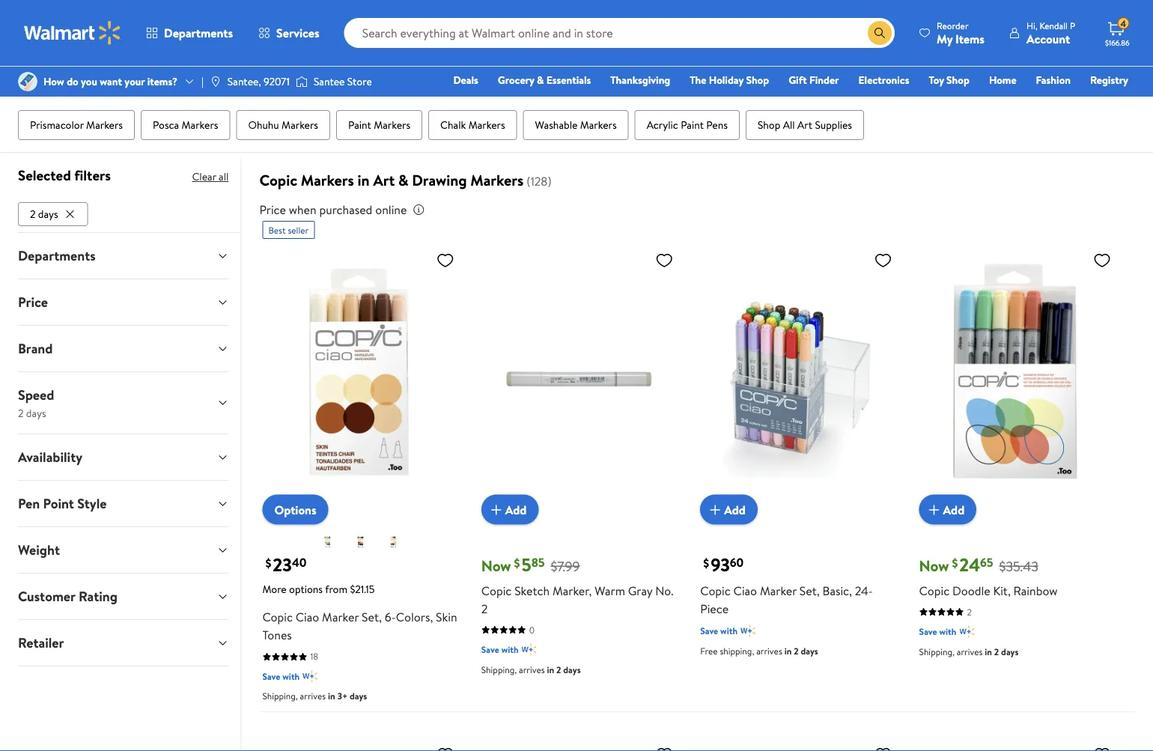 Task type: describe. For each thing, give the bounding box(es) containing it.
customer rating
[[18, 587, 117, 606]]

marker,
[[553, 582, 592, 599]]

selected
[[18, 166, 71, 185]]

ciao for copic ciao marker set, basic, 24- piece
[[734, 582, 757, 599]]

copic marker empty plastic case; 36-marker case image
[[481, 739, 679, 751]]

markers for ohuhu
[[282, 118, 318, 132]]

point
[[43, 494, 74, 513]]

price for price when purchased online
[[259, 202, 286, 218]]

brand button
[[6, 326, 241, 371]]

arrives down 0 at left bottom
[[519, 663, 545, 676]]

p
[[1070, 19, 1075, 32]]

markers for prismacolor
[[86, 118, 123, 132]]

brights image
[[319, 533, 337, 551]]

registry
[[1090, 73, 1129, 87]]

services
[[276, 25, 319, 41]]

Search search field
[[344, 18, 895, 48]]

markers for copic
[[301, 170, 354, 191]]

with for walmart plus icon to the left
[[283, 670, 300, 683]]

save with for walmart plus icon to the left
[[262, 670, 300, 683]]

grocery & essentials link
[[491, 72, 598, 88]]

speed
[[18, 385, 54, 404]]

purchased
[[319, 202, 372, 218]]

posca markers link
[[141, 110, 230, 140]]

6-
[[385, 609, 396, 625]]

legal information image
[[413, 204, 425, 216]]

ad disclaimer and feedback for skylinedisplayad image
[[1123, 18, 1135, 30]]

weight button
[[6, 527, 241, 573]]

arrives left 3+
[[300, 690, 326, 702]]

$ inside $ 23 40
[[265, 555, 271, 572]]

with for walmart plus icon associated with 24
[[939, 625, 957, 638]]

the holiday shop
[[690, 73, 769, 87]]

24-
[[855, 582, 873, 599]]

washable markers link
[[523, 110, 629, 140]]

you
[[81, 74, 97, 89]]

holiday
[[709, 73, 744, 87]]

copic ciao marker set, 6-colors, skin tones image
[[262, 245, 460, 513]]

reorder my items
[[937, 19, 985, 47]]

no.
[[655, 582, 674, 599]]

availability
[[18, 448, 82, 466]]

$ inside the "now $ 24 65 $35.43 copic doodle kit, rainbow"
[[952, 555, 958, 572]]

0 vertical spatial art
[[798, 118, 813, 132]]

85
[[531, 554, 545, 571]]

finder
[[810, 73, 839, 87]]

piece
[[700, 600, 729, 617]]

toy shop link
[[922, 72, 976, 88]]

all
[[783, 118, 795, 132]]

paint markers link
[[336, 110, 422, 140]]

2 inside button
[[30, 207, 36, 221]]

add to favorites list, copic sketch marker set, 6-colors, portrait image
[[1093, 745, 1111, 751]]

availability button
[[6, 434, 241, 480]]

price for price
[[18, 293, 48, 311]]

retailer
[[18, 633, 64, 652]]

walmart plus image for 24
[[960, 624, 975, 639]]

add button for $35.43
[[919, 495, 977, 525]]

retailer button
[[6, 620, 241, 666]]

save for walmart plus image
[[700, 625, 718, 637]]

drawing
[[412, 170, 467, 191]]

posca markers
[[153, 118, 218, 132]]

2 inside now $ 5 85 $7.99 copic sketch marker, warm gray no. 2
[[481, 600, 488, 617]]

chalk markers
[[440, 118, 505, 132]]

save with for walmart plus icon associated with 24
[[919, 625, 957, 638]]

gift finder
[[789, 73, 839, 87]]

1 horizontal spatial clear all button
[[360, 61, 408, 85]]

when
[[289, 202, 317, 218]]

prismacolor
[[30, 118, 84, 132]]

copic sketch marker, warm gray no. 2 image
[[481, 245, 679, 513]]

markers for paint
[[374, 118, 410, 132]]

online
[[375, 202, 407, 218]]

all inside sort and filter section element
[[392, 66, 402, 81]]

add to favorites list, copic sketch marker, prussian blue image
[[436, 745, 454, 751]]

price button
[[6, 279, 241, 325]]

skin
[[436, 609, 457, 625]]

2 days button
[[18, 202, 88, 226]]

gray
[[628, 582, 653, 599]]

rainbow
[[1014, 582, 1058, 599]]

save for 5 walmart plus icon
[[481, 643, 499, 656]]

$ inside now $ 5 85 $7.99 copic sketch marker, warm gray no. 2
[[514, 555, 520, 572]]

ciao for copic ciao marker set, 6-colors, skin tones
[[296, 609, 319, 625]]

more options from $21.15
[[262, 581, 375, 596]]

store
[[347, 74, 372, 89]]

40
[[292, 554, 307, 571]]

with for walmart plus image
[[720, 625, 738, 637]]

copic inside now $ 5 85 $7.99 copic sketch marker, warm gray no. 2
[[481, 582, 512, 599]]

days inside speed 2 days
[[26, 405, 46, 420]]

electronics link
[[852, 72, 916, 88]]

how
[[43, 74, 64, 89]]

acrylic
[[647, 118, 678, 132]]

speed 2 days
[[18, 385, 54, 420]]

add for $7.99
[[505, 501, 527, 518]]

fashion link
[[1029, 72, 1078, 88]]

pens
[[706, 118, 728, 132]]

the holiday shop link
[[683, 72, 776, 88]]

save with for 5 walmart plus icon
[[481, 643, 519, 656]]

best seller
[[268, 224, 309, 236]]

walmart plus image for 5
[[522, 642, 537, 657]]

paint inside paint markers link
[[348, 118, 371, 132]]

copic doodle kit, rainbow image
[[919, 245, 1117, 513]]

customer rating button
[[6, 573, 241, 619]]

departments button
[[133, 15, 246, 51]]

$166.86
[[1105, 37, 1130, 48]]

search icon image
[[874, 27, 886, 39]]

one debit link
[[1007, 93, 1071, 109]]

selected filters
[[18, 166, 111, 185]]

deals
[[453, 73, 478, 87]]

pen point style button
[[6, 481, 241, 526]]

copic ciao marker set, basic, 24- piece
[[700, 582, 873, 617]]

marker for basic,
[[760, 582, 797, 599]]

add to favorites list, copic sketch marker, warm gray no. 2 image
[[655, 251, 673, 270]]

prismacolor markers link
[[18, 110, 135, 140]]

add to cart image for $35.43
[[925, 501, 943, 519]]

hi,
[[1027, 19, 1038, 32]]

santee, 92071
[[228, 74, 290, 89]]

add to cart image for 93
[[706, 501, 724, 519]]

0 horizontal spatial clear
[[192, 169, 216, 184]]

clear inside sort and filter section element
[[366, 66, 390, 81]]

thanksgiving
[[611, 73, 670, 87]]

1 vertical spatial all
[[219, 169, 229, 184]]

add to favorites list, copic ciao marker set, 36-piece, set c image
[[874, 745, 892, 751]]

arrives right shipping,
[[756, 644, 782, 657]]

save with for walmart plus image
[[700, 625, 738, 637]]

skin image
[[385, 533, 403, 551]]

 image for santee, 92071
[[210, 76, 222, 88]]

(128)
[[527, 173, 552, 190]]

copic for piece
[[700, 582, 731, 599]]

reorder
[[937, 19, 969, 32]]

grocery & essentials
[[498, 73, 591, 87]]

add to favorites list, copic marker empty plastic case; 36-marker case image
[[655, 745, 673, 751]]

registry one debit
[[1014, 73, 1129, 108]]

brand tab
[[6, 326, 241, 371]]

shipping, for 5
[[481, 663, 517, 676]]

add for 93
[[724, 501, 746, 518]]

shipping, arrives in 2 days for 5
[[481, 663, 581, 676]]

shipping, for 24
[[919, 645, 955, 658]]

clear all inside sort and filter section element
[[366, 66, 402, 81]]

$ 23 40
[[265, 552, 307, 577]]

add for $35.43
[[943, 501, 965, 518]]

washable markers
[[535, 118, 617, 132]]



Task type: locate. For each thing, give the bounding box(es) containing it.
$21.15
[[350, 581, 375, 596]]

shop right toy
[[947, 73, 970, 87]]

set,
[[800, 582, 820, 599], [362, 609, 382, 625]]

with for 5 walmart plus icon
[[502, 643, 519, 656]]

ohuhu markers
[[248, 118, 318, 132]]

gift finder link
[[782, 72, 846, 88]]

1 horizontal spatial add to cart image
[[925, 501, 943, 519]]

$ left 24
[[952, 555, 958, 572]]

 image
[[18, 72, 37, 91]]

2 add from the left
[[724, 501, 746, 518]]

items?
[[147, 74, 177, 89]]

1 vertical spatial clear all
[[192, 169, 229, 184]]

with up shipping, arrives in 3+ days
[[283, 670, 300, 683]]

copic sketch marker, prussian blue image
[[262, 739, 460, 751]]

now left 24
[[919, 555, 949, 576]]

shop left all
[[758, 118, 781, 132]]

now inside now $ 5 85 $7.99 copic sketch marker, warm gray no. 2
[[481, 555, 511, 576]]

shipping, arrives in 2 days down doodle
[[919, 645, 1019, 658]]

3 add from the left
[[943, 501, 965, 518]]

65
[[980, 554, 993, 571]]

departments down "2 days" button at the top left of page
[[18, 246, 96, 265]]

2 horizontal spatial add
[[943, 501, 965, 518]]

2 vertical spatial shipping,
[[262, 690, 298, 702]]

do
[[67, 74, 78, 89]]

copic up piece
[[700, 582, 731, 599]]

debit
[[1039, 94, 1064, 108]]

markers for posca
[[182, 118, 218, 132]]

clear all up paint markers
[[366, 66, 402, 81]]

primary image
[[352, 533, 370, 551]]

& inside grocery & essentials 'link'
[[537, 73, 544, 87]]

0 horizontal spatial clear all
[[192, 169, 229, 184]]

0 vertical spatial price
[[259, 202, 286, 218]]

copic ciao marker set, 6-colors, skin tones
[[262, 609, 457, 643]]

0 vertical spatial ciao
[[734, 582, 757, 599]]

now for 24
[[919, 555, 949, 576]]

clear all button down posca markers "link"
[[192, 165, 229, 189]]

0 horizontal spatial marker
[[322, 609, 359, 625]]

1 horizontal spatial price
[[259, 202, 286, 218]]

0 horizontal spatial paint
[[348, 118, 371, 132]]

0 horizontal spatial  image
[[210, 76, 222, 88]]

your
[[125, 74, 145, 89]]

0 horizontal spatial clear all button
[[192, 165, 229, 189]]

1 $ from the left
[[265, 555, 271, 572]]

markers for washable
[[580, 118, 617, 132]]

2 add to cart image from the left
[[925, 501, 943, 519]]

all down posca markers "link"
[[219, 169, 229, 184]]

customer rating tab
[[6, 573, 241, 619]]

now left 5
[[481, 555, 511, 576]]

1 now from the left
[[481, 555, 511, 576]]

markers up copic markers in art & drawing markers (128)
[[374, 118, 410, 132]]

marker for 6-
[[322, 609, 359, 625]]

ciao inside copic ciao marker set, basic, 24- piece
[[734, 582, 757, 599]]

shipping, arrives in 2 days for 24
[[919, 645, 1019, 658]]

markers right washable
[[580, 118, 617, 132]]

copic up when
[[259, 170, 297, 191]]

add button up 5
[[481, 495, 539, 525]]

with down doodle
[[939, 625, 957, 638]]

walmart plus image down doodle
[[960, 624, 975, 639]]

copic inside copic ciao marker set, basic, 24- piece
[[700, 582, 731, 599]]

1 horizontal spatial now
[[919, 555, 949, 576]]

copic sketch marker set, 6-colors, portrait image
[[919, 739, 1117, 751]]

paint
[[348, 118, 371, 132], [681, 118, 704, 132]]

add button for 93
[[700, 495, 758, 525]]

arrives down doodle
[[957, 645, 983, 658]]

add
[[505, 501, 527, 518], [724, 501, 746, 518], [943, 501, 965, 518]]

with down sketch
[[502, 643, 519, 656]]

5
[[522, 552, 531, 577]]

copic left doodle
[[919, 582, 950, 599]]

& up online
[[398, 170, 409, 191]]

copic for markers
[[259, 170, 297, 191]]

1 horizontal spatial all
[[392, 66, 402, 81]]

availability tab
[[6, 434, 241, 480]]

marker inside copic ciao marker set, 6-colors, skin tones
[[322, 609, 359, 625]]

1 horizontal spatial add
[[724, 501, 746, 518]]

posca
[[153, 118, 179, 132]]

in-store button
[[18, 61, 99, 85]]

4 $ from the left
[[952, 555, 958, 572]]

2 horizontal spatial walmart plus image
[[960, 624, 975, 639]]

markers left (128)
[[471, 170, 524, 191]]

shipping, arrives in 3+ days
[[262, 690, 367, 702]]

save with down doodle
[[919, 625, 957, 638]]

marker left the basic,
[[760, 582, 797, 599]]

price
[[259, 202, 286, 218], [18, 293, 48, 311]]

departments inside dropdown button
[[18, 246, 96, 265]]

1 vertical spatial departments
[[18, 246, 96, 265]]

the
[[690, 73, 707, 87]]

92071
[[264, 74, 290, 89]]

walmart plus image down 0 at left bottom
[[522, 642, 537, 657]]

2 horizontal spatial add button
[[919, 495, 977, 525]]

now $ 5 85 $7.99 copic sketch marker, warm gray no. 2
[[481, 552, 674, 617]]

1 horizontal spatial ciao
[[734, 582, 757, 599]]

set, for 6-
[[362, 609, 382, 625]]

set, for basic,
[[800, 582, 820, 599]]

add to favorites list, copic doodle kit, rainbow image
[[1093, 251, 1111, 270]]

how do you want your items?
[[43, 74, 177, 89]]

1 horizontal spatial walmart plus image
[[522, 642, 537, 657]]

1 horizontal spatial paint
[[681, 118, 704, 132]]

deals link
[[447, 72, 485, 88]]

kendall
[[1040, 19, 1068, 32]]

washable
[[535, 118, 578, 132]]

0 vertical spatial clear all button
[[360, 61, 408, 85]]

1 horizontal spatial shipping,
[[481, 663, 517, 676]]

clear all
[[366, 66, 402, 81], [192, 169, 229, 184]]

add up 5
[[505, 501, 527, 518]]

walmart plus image
[[960, 624, 975, 639], [522, 642, 537, 657], [303, 669, 318, 684]]

speed tab
[[6, 372, 241, 433]]

pen point style
[[18, 494, 107, 513]]

1 add to cart image from the left
[[706, 501, 724, 519]]

acrylic paint pens
[[647, 118, 728, 132]]

walmart plus image down "18"
[[303, 669, 318, 684]]

all right store
[[392, 66, 402, 81]]

art right all
[[798, 118, 813, 132]]

chalk markers link
[[428, 110, 517, 140]]

1 horizontal spatial |
[[1020, 65, 1022, 82]]

add to favorites list, copic ciao marker set, basic, 24-piece image
[[874, 251, 892, 270]]

0 horizontal spatial walmart plus image
[[303, 669, 318, 684]]

1 vertical spatial price
[[18, 293, 48, 311]]

my
[[937, 30, 953, 47]]

1 horizontal spatial shipping, arrives in 2 days
[[919, 645, 1019, 658]]

want
[[100, 74, 122, 89]]

save with up free
[[700, 625, 738, 637]]

save with up shipping, arrives in 3+ days
[[262, 670, 300, 683]]

0 horizontal spatial add
[[505, 501, 527, 518]]

marker down from
[[322, 609, 359, 625]]

set, inside copic ciao marker set, 6-colors, skin tones
[[362, 609, 382, 625]]

now inside the "now $ 24 65 $35.43 copic doodle kit, rainbow"
[[919, 555, 949, 576]]

0 vertical spatial walmart plus image
[[960, 624, 975, 639]]

sort and filter section element
[[0, 49, 1153, 97]]

free shipping, arrives in 2 days
[[700, 644, 818, 657]]

walmart+
[[1084, 94, 1129, 108]]

24
[[960, 552, 980, 577]]

2 add button from the left
[[700, 495, 758, 525]]

art up online
[[373, 170, 395, 191]]

1 horizontal spatial clear
[[366, 66, 390, 81]]

tones
[[262, 627, 292, 643]]

ciao down options
[[296, 609, 319, 625]]

1 vertical spatial shipping,
[[481, 663, 517, 676]]

$
[[265, 555, 271, 572], [514, 555, 520, 572], [703, 555, 709, 572], [952, 555, 958, 572]]

applied filters section element
[[18, 166, 111, 185]]

1 vertical spatial marker
[[322, 609, 359, 625]]

copic left sketch
[[481, 582, 512, 599]]

1 add button from the left
[[481, 495, 539, 525]]

2 vertical spatial walmart plus image
[[303, 669, 318, 684]]

price tab
[[6, 279, 241, 325]]

set, left 6-
[[362, 609, 382, 625]]

walmart image
[[24, 21, 121, 45]]

0 vertical spatial clear
[[366, 66, 390, 81]]

0 horizontal spatial shipping, arrives in 2 days
[[481, 663, 581, 676]]

thanksgiving link
[[604, 72, 677, 88]]

4
[[1121, 17, 1126, 30]]

$35.43
[[999, 557, 1039, 576]]

save
[[700, 625, 718, 637], [919, 625, 937, 638], [481, 643, 499, 656], [262, 670, 280, 683]]

| inside sort and filter section element
[[1020, 65, 1022, 82]]

clear all button
[[360, 61, 408, 85], [192, 165, 229, 189]]

1 vertical spatial clear all button
[[192, 165, 229, 189]]

sponsored
[[1079, 18, 1120, 30]]

& right grocery
[[537, 73, 544, 87]]

1 horizontal spatial add button
[[700, 495, 758, 525]]

copic inside the "now $ 24 65 $35.43 copic doodle kit, rainbow"
[[919, 582, 950, 599]]

1 vertical spatial shipping, arrives in 2 days
[[481, 663, 581, 676]]

markers up price when purchased online
[[301, 170, 354, 191]]

| right by
[[1020, 65, 1022, 82]]

copic inside copic ciao marker set, 6-colors, skin tones
[[262, 609, 293, 625]]

copic up tones
[[262, 609, 293, 625]]

0 horizontal spatial add to cart image
[[706, 501, 724, 519]]

1 add from the left
[[505, 501, 527, 518]]

 image left santee,
[[210, 76, 222, 88]]

1 horizontal spatial art
[[798, 118, 813, 132]]

3 add button from the left
[[919, 495, 977, 525]]

0 horizontal spatial ciao
[[296, 609, 319, 625]]

1 paint from the left
[[348, 118, 371, 132]]

2 inside speed 2 days
[[18, 405, 24, 420]]

$7.99
[[551, 557, 580, 576]]

markers right posca
[[182, 118, 218, 132]]

0 vertical spatial &
[[537, 73, 544, 87]]

0 horizontal spatial add button
[[481, 495, 539, 525]]

add to cart image
[[706, 501, 724, 519], [925, 501, 943, 519]]

1 horizontal spatial  image
[[296, 74, 308, 89]]

$ left 23
[[265, 555, 271, 572]]

one
[[1014, 94, 1036, 108]]

shop all art supplies link
[[746, 110, 864, 140]]

1 horizontal spatial departments
[[164, 25, 233, 41]]

paint left pens
[[681, 118, 704, 132]]

add to favorites list, copic ciao marker set, 6-colors, skin tones image
[[436, 251, 454, 270]]

1 vertical spatial walmart plus image
[[522, 642, 537, 657]]

days inside button
[[38, 207, 58, 221]]

copic ciao marker set, 36-piece, set c image
[[700, 739, 898, 751]]

shipping, arrives in 2 days down 0 at left bottom
[[481, 663, 581, 676]]

0 horizontal spatial departments
[[18, 246, 96, 265]]

0 vertical spatial shipping, arrives in 2 days
[[919, 645, 1019, 658]]

add button up 60
[[700, 495, 758, 525]]

1 horizontal spatial &
[[537, 73, 544, 87]]

set, inside copic ciao marker set, basic, 24- piece
[[800, 582, 820, 599]]

3 $ from the left
[[703, 555, 709, 572]]

paint down store
[[348, 118, 371, 132]]

0 vertical spatial all
[[392, 66, 402, 81]]

shop right holiday at the top of the page
[[746, 73, 769, 87]]

departments tab
[[6, 233, 241, 278]]

 image right '92071'
[[296, 74, 308, 89]]

prismacolor markers
[[30, 118, 123, 132]]

save with down sketch
[[481, 643, 519, 656]]

santee store
[[314, 74, 372, 89]]

2 horizontal spatial shipping,
[[919, 645, 955, 658]]

1 horizontal spatial set,
[[800, 582, 820, 599]]

options link
[[262, 495, 328, 525]]

Walmart Site-Wide search field
[[344, 18, 895, 48]]

0 horizontal spatial |
[[201, 74, 204, 89]]

copic for skin
[[262, 609, 293, 625]]

walmart plus image
[[741, 623, 756, 638]]

markers down the how do you want your items?
[[86, 118, 123, 132]]

$ 93 60
[[703, 552, 744, 577]]

1 vertical spatial art
[[373, 170, 395, 191]]

$ inside $ 93 60
[[703, 555, 709, 572]]

clear down posca markers "link"
[[192, 169, 216, 184]]

markers right 'ohuhu'
[[282, 118, 318, 132]]

now $ 24 65 $35.43 copic doodle kit, rainbow
[[919, 552, 1058, 599]]

ohuhu
[[248, 118, 279, 132]]

0 horizontal spatial &
[[398, 170, 409, 191]]

brand
[[18, 339, 53, 358]]

0 horizontal spatial art
[[373, 170, 395, 191]]

 image for santee store
[[296, 74, 308, 89]]

clear right santee
[[366, 66, 390, 81]]

0 horizontal spatial price
[[18, 293, 48, 311]]

options
[[274, 501, 316, 518]]

clear all button up paint markers
[[360, 61, 408, 85]]

save for walmart plus icon to the left
[[262, 670, 280, 683]]

| right items?
[[201, 74, 204, 89]]

add up 24
[[943, 501, 965, 518]]

1 vertical spatial ciao
[[296, 609, 319, 625]]

set, left the basic,
[[800, 582, 820, 599]]

1 horizontal spatial marker
[[760, 582, 797, 599]]

ciao inside copic ciao marker set, 6-colors, skin tones
[[296, 609, 319, 625]]

items
[[956, 30, 985, 47]]

copic ciao marker set, basic, 24-piece image
[[700, 245, 898, 513]]

shipping,
[[720, 644, 754, 657]]

0 horizontal spatial all
[[219, 169, 229, 184]]

clear all down posca markers "link"
[[192, 169, 229, 184]]

2 paint from the left
[[681, 118, 704, 132]]

ciao down 60
[[734, 582, 757, 599]]

sketch
[[515, 582, 550, 599]]

add button up 24
[[919, 495, 977, 525]]

2 days list item
[[18, 199, 91, 226]]

0 horizontal spatial now
[[481, 555, 511, 576]]

gift
[[789, 73, 807, 87]]

save with
[[700, 625, 738, 637], [919, 625, 957, 638], [481, 643, 519, 656], [262, 670, 300, 683]]

0 vertical spatial clear all
[[366, 66, 402, 81]]

$ left 5
[[514, 555, 520, 572]]

0
[[529, 623, 535, 636]]

free
[[700, 644, 718, 657]]

fashion
[[1036, 73, 1071, 87]]

 image
[[296, 74, 308, 89], [210, 76, 222, 88]]

0 horizontal spatial set,
[[362, 609, 382, 625]]

walmart+ link
[[1077, 93, 1135, 109]]

93
[[711, 552, 730, 577]]

add button for $7.99
[[481, 495, 539, 525]]

departments up items?
[[164, 25, 233, 41]]

from
[[325, 581, 347, 596]]

now for 5
[[481, 555, 511, 576]]

markers for chalk
[[469, 118, 505, 132]]

electronics
[[859, 73, 909, 87]]

ciao
[[734, 582, 757, 599], [296, 609, 319, 625]]

markers right chalk
[[469, 118, 505, 132]]

1 vertical spatial clear
[[192, 169, 216, 184]]

toy
[[929, 73, 944, 87]]

ohuhu markers link
[[236, 110, 330, 140]]

style
[[77, 494, 107, 513]]

price up the best in the top left of the page
[[259, 202, 286, 218]]

rating
[[79, 587, 117, 606]]

departments button
[[6, 233, 241, 278]]

paint inside acrylic paint pens link
[[681, 118, 704, 132]]

toy shop
[[929, 73, 970, 87]]

1 vertical spatial &
[[398, 170, 409, 191]]

0 vertical spatial set,
[[800, 582, 820, 599]]

with
[[720, 625, 738, 637], [939, 625, 957, 638], [502, 643, 519, 656], [283, 670, 300, 683]]

save for walmart plus icon associated with 24
[[919, 625, 937, 638]]

0 vertical spatial shipping,
[[919, 645, 955, 658]]

0 vertical spatial marker
[[760, 582, 797, 599]]

with left walmart plus image
[[720, 625, 738, 637]]

filters
[[74, 166, 111, 185]]

2 now from the left
[[919, 555, 949, 576]]

clear
[[366, 66, 390, 81], [192, 169, 216, 184]]

home link
[[982, 72, 1023, 88]]

price up "brand"
[[18, 293, 48, 311]]

marker inside copic ciao marker set, basic, 24- piece
[[760, 582, 797, 599]]

pen point style tab
[[6, 481, 241, 526]]

0 horizontal spatial shipping,
[[262, 690, 298, 702]]

departments inside popup button
[[164, 25, 233, 41]]

$ left 93
[[703, 555, 709, 572]]

0 vertical spatial departments
[[164, 25, 233, 41]]

retailer tab
[[6, 620, 241, 666]]

18
[[310, 650, 318, 663]]

weight tab
[[6, 527, 241, 573]]

price inside dropdown button
[[18, 293, 48, 311]]

1 vertical spatial set,
[[362, 609, 382, 625]]

add up 60
[[724, 501, 746, 518]]

add to cart image
[[487, 501, 505, 519]]

1 horizontal spatial clear all
[[366, 66, 402, 81]]

departments
[[164, 25, 233, 41], [18, 246, 96, 265]]

2 $ from the left
[[514, 555, 520, 572]]



Task type: vqa. For each thing, say whether or not it's contained in the screenshot.
legal information image
yes



